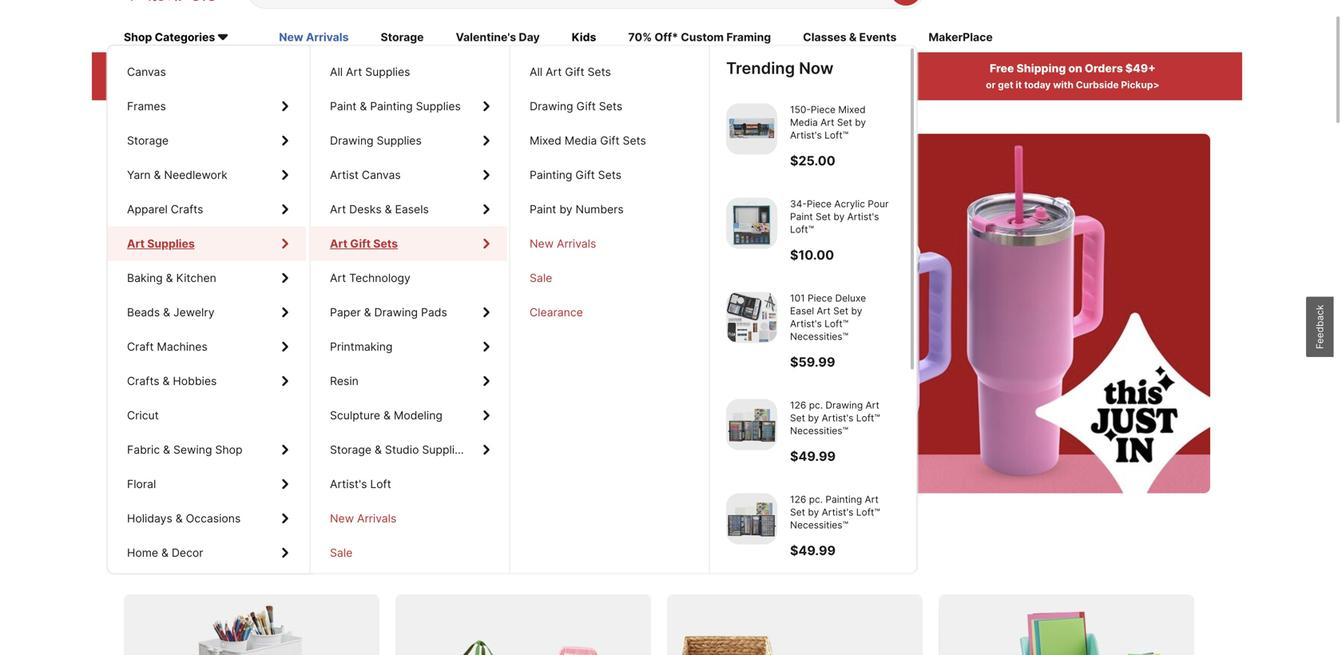 Task type: vqa. For each thing, say whether or not it's contained in the screenshot.
Holidays & Occasions
yes



Task type: describe. For each thing, give the bounding box(es) containing it.
& for baking & kitchen link corresponding to storage
[[166, 271, 173, 285]]

occasions for new arrivals
[[186, 512, 241, 526]]

get
[[156, 219, 222, 268]]

kitchen for new arrivals
[[176, 271, 217, 285]]

it
[[1016, 79, 1023, 91]]

loft™ inside 126 pc. painting art set by artist's loft™ necessities™
[[857, 507, 881, 518]]

when
[[540, 79, 565, 91]]

canvas for 70% off* custom framing
[[127, 65, 166, 79]]

mixed inside mixed media gift sets link
[[530, 134, 562, 147]]

resin
[[330, 375, 359, 388]]

holidays for kids
[[127, 512, 172, 526]]

item undefined image for 126 pc. painting art set by artist's loft™ necessities™
[[727, 494, 778, 545]]

126 pc. drawing art set by artist's loft™ necessities™
[[791, 400, 881, 437]]

storage for shop categories
[[127, 134, 169, 147]]

pickup>
[[1122, 79, 1160, 91]]

1 vertical spatial for
[[359, 549, 386, 573]]

2 horizontal spatial new
[[530, 237, 554, 251]]

colorful plastic storage bins image
[[939, 595, 1195, 655]]

kids link
[[572, 29, 597, 47]]

floral for valentine's day
[[127, 478, 156, 491]]

needlework for shop categories
[[164, 168, 228, 182]]

artist's loft
[[330, 478, 391, 491]]

paper
[[330, 306, 361, 319]]

floral link for shop categories
[[108, 467, 306, 502]]

save
[[124, 549, 170, 573]]

storage for kids
[[127, 134, 169, 147]]

home & decor link for valentine's day
[[108, 536, 306, 570]]

1 vertical spatial media
[[565, 134, 597, 147]]

regular
[[239, 62, 282, 75]]

jewelry for classes & events
[[173, 306, 215, 319]]

printmaking link
[[311, 330, 508, 364]]

floral for shop categories
[[127, 478, 156, 491]]

artist's loft link
[[311, 467, 508, 502]]

artist
[[330, 168, 359, 182]]

70% off* custom framing link
[[629, 29, 772, 47]]

acrylic
[[835, 198, 866, 210]]

art supplies link for shop categories
[[108, 227, 306, 261]]

art inside 126 pc. painting art set by artist's loft™ necessities™
[[865, 494, 879, 506]]

item undefined image for 150-piece mixed media art set by artist's loft™
[[727, 104, 778, 155]]

$49+
[[1126, 62, 1156, 75]]

makerplace
[[929, 31, 993, 44]]

mixed inside 150-piece mixed media art set by artist's loft™
[[839, 104, 866, 116]]

artist's inside 126 pc. painting art set by artist's loft™ necessities™
[[822, 507, 854, 518]]

art gift sets
[[330, 237, 398, 251]]

drawing gift sets link
[[511, 89, 707, 124]]

& for baking & kitchen link for classes & events
[[166, 271, 173, 285]]

artist's inside 34-piece acrylic pour paint set by artist's loft™
[[848, 211, 880, 223]]

yarn & needlework for shop categories
[[127, 168, 228, 182]]

& inside earn 9% in rewards when you use your michaels™ credit card.³ details & apply>
[[779, 79, 785, 91]]

beads & jewelry link for 70% off* custom framing
[[108, 295, 306, 330]]

art inside 126 pc. drawing art set by artist's loft™ necessities™
[[866, 400, 880, 411]]

painting for paint
[[370, 100, 413, 113]]

apparel for new arrivals
[[127, 203, 168, 216]]

$20!
[[333, 264, 414, 313]]

fabric & sewing shop link for kids
[[108, 433, 306, 467]]

piece for $10.00
[[807, 198, 832, 210]]

canvas for valentine's day
[[127, 65, 166, 79]]

baking for 70% off* custom framing
[[127, 271, 163, 285]]

on inside free shipping on orders $49+ or get it today with curbside pickup>
[[1069, 62, 1083, 75]]

craft machines link for new arrivals
[[108, 330, 306, 364]]

apparel for storage
[[127, 203, 168, 216]]

all art supplies link
[[311, 55, 508, 89]]

match
[[403, 324, 460, 348]]

all art gift sets link
[[511, 55, 707, 89]]

storage for valentine's day
[[127, 134, 169, 147]]

& for shop categories's baking & kitchen link
[[166, 271, 173, 285]]

34-
[[791, 198, 807, 210]]

crafts & hobbies link for valentine's day
[[108, 364, 306, 398]]

piece for $25.00
[[811, 104, 836, 116]]

by inside 34-piece acrylic pour paint set by artist's loft™
[[834, 211, 845, 223]]

& for crafts & hobbies link corresponding to new arrivals
[[163, 375, 170, 388]]

art inside "link"
[[330, 271, 346, 285]]

art technology link
[[311, 261, 508, 295]]

michaels™
[[630, 79, 678, 91]]

floral link for storage
[[108, 467, 306, 502]]

hobbies for kids
[[173, 375, 217, 388]]

occasions for storage
[[186, 512, 241, 526]]

off
[[202, 62, 219, 75]]

necessities™ inside 101 piece deluxe easel art set by artist's loft™ necessities™
[[791, 331, 849, 342]]

floral link for kids
[[108, 467, 306, 502]]

holiday storage containers image
[[396, 595, 651, 655]]

all art supplies
[[330, 65, 410, 79]]

details
[[744, 79, 776, 91]]

easel
[[791, 305, 815, 317]]

apparel crafts link for shop categories
[[108, 192, 306, 227]]

paper & drawing pads link
[[311, 295, 508, 330]]

your inside get your tumbler here ... for under $20!
[[232, 219, 314, 268]]

fabric & sewing shop link for 70% off* custom framing
[[108, 433, 306, 467]]

gift inside all art gift sets link
[[565, 65, 585, 79]]

$59.99
[[791, 354, 836, 370]]

paper & drawing pads
[[330, 306, 448, 319]]

...
[[567, 219, 605, 268]]

fabric & sewing shop link for new arrivals
[[108, 433, 306, 467]]

beads & jewelry link for valentine's day
[[108, 295, 306, 330]]

101
[[791, 293, 805, 304]]

loft™ for $25.00
[[825, 129, 849, 141]]

classes & events
[[804, 31, 897, 44]]

shop categories
[[124, 31, 215, 44]]

150-piece mixed media art set by artist's loft™
[[791, 104, 867, 141]]

yarn for storage
[[127, 168, 151, 182]]

holidays for classes & events
[[127, 512, 172, 526]]

home & decor for new arrivals
[[127, 546, 203, 560]]

sets up painting gift sets link
[[623, 134, 647, 147]]

cricut for storage
[[127, 409, 159, 422]]

your inside earn 9% in rewards when you use your michaels™ credit card.³ details & apply>
[[606, 79, 628, 91]]

drawing supplies
[[330, 134, 422, 147]]

home for valentine's day
[[127, 546, 158, 560]]

media inside 150-piece mixed media art set by artist's loft™
[[791, 117, 818, 128]]

2 vertical spatial new
[[330, 512, 354, 526]]

paint & painting supplies
[[330, 100, 461, 113]]

craft machines for shop categories
[[127, 340, 208, 354]]

set inside 126 pc. drawing art set by artist's loft™ necessities™
[[791, 412, 806, 424]]

price
[[284, 62, 313, 75]]

drawing inside 126 pc. drawing art set by artist's loft™ necessities™
[[826, 400, 863, 411]]

home & decor link for new arrivals
[[108, 536, 306, 570]]

canvas for shop categories
[[127, 65, 166, 79]]

0 vertical spatial arrivals
[[306, 31, 349, 44]]

beads & jewelry link for kids
[[108, 295, 306, 330]]

& for new arrivals holidays & occasions "link"
[[176, 512, 183, 526]]

loft™ inside 126 pc. drawing art set by artist's loft™ necessities™
[[857, 412, 881, 424]]

home & decor link for shop categories
[[108, 536, 306, 570]]

storage link for 70% off* custom framing
[[108, 124, 306, 158]]

kitchen for 70% off* custom framing
[[176, 271, 217, 285]]

cricut for valentine's day
[[127, 409, 159, 422]]

storage link for storage
[[108, 124, 306, 158]]

day
[[519, 31, 540, 44]]

tumbler for to
[[303, 324, 375, 348]]

yarn for new arrivals
[[127, 168, 151, 182]]

beads for new arrivals
[[127, 306, 160, 319]]

every
[[391, 549, 444, 573]]

& for crafts & hobbies link related to kids
[[163, 375, 170, 388]]

0 vertical spatial sale link
[[511, 261, 707, 295]]

makerplace link
[[929, 29, 993, 47]]

code
[[201, 79, 225, 91]]

& for the beads & jewelry link corresponding to valentine's day
[[163, 306, 170, 319]]

beads for 70% off* custom framing
[[127, 306, 160, 319]]

earn 9% in rewards when you use your michaels™ credit card.³ details & apply>
[[540, 62, 821, 91]]

yarn for 70% off* custom framing
[[127, 168, 151, 182]]

printmaking
[[330, 340, 393, 354]]

beads & jewelry link for shop categories
[[108, 295, 306, 330]]

storage link for classes & events
[[108, 124, 306, 158]]

get
[[999, 79, 1014, 91]]

easels
[[395, 203, 429, 216]]

& for the home & decor link for valentine's day
[[161, 546, 169, 560]]

by inside 126 pc. drawing art set by artist's loft™ necessities™
[[808, 412, 820, 424]]

tumbler for here
[[323, 219, 467, 268]]

canvas for new arrivals
[[127, 65, 166, 79]]

tumblers
[[205, 380, 254, 395]]

0 horizontal spatial on
[[174, 549, 198, 573]]

beads for storage
[[127, 306, 160, 319]]

sale for left the sale link
[[330, 546, 353, 560]]

drawing gift sets
[[530, 100, 623, 113]]

kitchen for valentine's day
[[176, 271, 217, 285]]

machines for valentine's day
[[157, 340, 208, 354]]

use
[[587, 79, 604, 91]]

frames for 70% off* custom framing
[[127, 100, 166, 113]]

for inside get your tumbler here ... for under $20!
[[156, 264, 208, 313]]

desks
[[349, 203, 382, 216]]

150-
[[791, 104, 811, 116]]

& for yarn & needlework "link" related to kids
[[154, 168, 161, 182]]

custom
[[681, 31, 724, 44]]

here
[[477, 219, 558, 268]]

& for holidays & occasions "link" for shop categories
[[176, 512, 183, 526]]

curbside
[[1077, 79, 1120, 91]]

0 horizontal spatial sale link
[[311, 536, 508, 570]]

artist's inside 150-piece mixed media art set by artist's loft™
[[791, 129, 822, 141]]

2 vertical spatial new arrivals link
[[311, 502, 508, 536]]

customize your tumbler to match your style.
[[156, 324, 560, 348]]

mixed media gift sets
[[530, 134, 647, 147]]

art supplies link for 70% off* custom framing
[[108, 227, 306, 261]]

style.
[[510, 324, 560, 348]]

art gift sets link
[[311, 227, 508, 261]]

to
[[379, 324, 398, 348]]

& for the beads & jewelry link for storage
[[163, 306, 170, 319]]

sewing for valentine's day
[[173, 443, 212, 457]]

101 piece deluxe easel art set by artist's loft™ necessities™
[[791, 293, 867, 342]]

baking & kitchen for storage
[[127, 271, 217, 285]]

with inside free shipping on orders $49+ or get it today with curbside pickup>
[[1054, 79, 1074, 91]]

artist canvas link
[[311, 158, 508, 192]]

shop inside button
[[175, 380, 202, 395]]

exclusions
[[285, 79, 336, 91]]

now
[[799, 58, 834, 78]]

pads
[[421, 306, 448, 319]]

fabric & sewing shop link for classes & events
[[108, 433, 306, 467]]

pour
[[868, 198, 889, 210]]

painting gift sets link
[[511, 158, 707, 192]]

in
[[674, 62, 684, 75]]

decor for shop categories
[[172, 546, 203, 560]]

shop for valentine's day
[[215, 443, 243, 457]]

34-piece acrylic pour paint set by artist's loft™
[[791, 198, 889, 235]]

machines for shop categories
[[157, 340, 208, 354]]

artist's inside 126 pc. drawing art set by artist's loft™ necessities™
[[822, 412, 854, 424]]

canvas link for new arrivals
[[108, 55, 306, 89]]

by inside 126 pc. painting art set by artist's loft™ necessities™
[[808, 507, 820, 518]]

baking & kitchen link for shop categories
[[108, 261, 306, 295]]

white rolling cart with art supplies image
[[124, 595, 380, 655]]

events
[[860, 31, 897, 44]]

deluxe
[[836, 293, 867, 304]]

space.
[[448, 549, 510, 573]]

yarn & needlework link for classes & events
[[108, 158, 306, 192]]

shipping
[[1017, 62, 1067, 75]]

storage for 70% off* custom framing
[[127, 134, 169, 147]]

kids
[[572, 31, 597, 44]]

with inside 20% off all regular price purchases with code daily23us. exclusions apply>
[[178, 79, 199, 91]]



Task type: locate. For each thing, give the bounding box(es) containing it.
new arrivals link down numbers
[[511, 227, 707, 261]]

1 vertical spatial tumbler
[[303, 324, 375, 348]]

by inside 101 piece deluxe easel art set by artist's loft™ necessities™
[[852, 305, 863, 317]]

cricut for classes & events
[[127, 409, 159, 422]]

126 for 126 pc. drawing art set by artist's loft™ necessities™
[[791, 400, 807, 411]]

sets down mixed media gift sets link at the top
[[598, 168, 622, 182]]

0 horizontal spatial media
[[565, 134, 597, 147]]

under
[[217, 264, 324, 313]]

4 item undefined image from the top
[[727, 399, 778, 450]]

storage link for new arrivals
[[108, 124, 306, 158]]

sets for art gift sets
[[374, 237, 398, 251]]

apparel crafts for valentine's day
[[127, 203, 203, 216]]

sale up clearance
[[530, 271, 553, 285]]

$49.99 for 126 pc. drawing art set by artist's loft™ necessities™
[[791, 449, 836, 464]]

by
[[855, 117, 867, 128], [560, 203, 573, 216], [834, 211, 845, 223], [852, 305, 863, 317], [808, 412, 820, 424], [808, 507, 820, 518]]

paint
[[330, 100, 357, 113], [530, 203, 557, 216], [791, 211, 813, 223]]

drawing up to
[[375, 306, 418, 319]]

fabric & sewing shop link for shop categories
[[108, 433, 306, 467]]

beads for valentine's day
[[127, 306, 160, 319]]

gift inside painting gift sets link
[[576, 168, 595, 182]]

& for yarn & needlework "link" related to valentine's day
[[154, 168, 161, 182]]

studio
[[385, 443, 419, 457]]

piece inside 101 piece deluxe easel art set by artist's loft™ necessities™
[[808, 293, 833, 304]]

decor for valentine's day
[[172, 546, 203, 560]]

loft™ for $10.00
[[791, 224, 814, 235]]

0 horizontal spatial paint
[[330, 100, 357, 113]]

1 vertical spatial pc.
[[810, 494, 823, 506]]

loft™ inside 34-piece acrylic pour paint set by artist's loft™
[[791, 224, 814, 235]]

baking & kitchen link for storage
[[108, 261, 306, 295]]

cricut for kids
[[127, 409, 159, 422]]

set inside 101 piece deluxe easel art set by artist's loft™ necessities™
[[834, 305, 849, 317]]

sale link
[[511, 261, 707, 295], [311, 536, 508, 570]]

all up apply>
[[330, 65, 343, 79]]

1 horizontal spatial for
[[359, 549, 386, 573]]

&
[[850, 31, 857, 44], [779, 79, 785, 91], [360, 100, 367, 113], [154, 168, 161, 182], [154, 168, 161, 182], [154, 168, 161, 182], [154, 168, 161, 182], [154, 168, 161, 182], [154, 168, 161, 182], [154, 168, 161, 182], [154, 168, 161, 182], [385, 203, 392, 216], [166, 271, 173, 285], [166, 271, 173, 285], [166, 271, 173, 285], [166, 271, 173, 285], [166, 271, 173, 285], [166, 271, 173, 285], [166, 271, 173, 285], [166, 271, 173, 285], [163, 306, 170, 319], [163, 306, 170, 319], [163, 306, 170, 319], [163, 306, 170, 319], [163, 306, 170, 319], [163, 306, 170, 319], [163, 306, 170, 319], [163, 306, 170, 319], [364, 306, 371, 319], [163, 375, 170, 388], [163, 375, 170, 388], [163, 375, 170, 388], [163, 375, 170, 388], [163, 375, 170, 388], [163, 375, 170, 388], [163, 375, 170, 388], [163, 375, 170, 388], [384, 409, 391, 422], [163, 443, 170, 457], [163, 443, 170, 457], [163, 443, 170, 457], [163, 443, 170, 457], [163, 443, 170, 457], [163, 443, 170, 457], [163, 443, 170, 457], [163, 443, 170, 457], [375, 443, 382, 457], [176, 512, 183, 526], [176, 512, 183, 526], [176, 512, 183, 526], [176, 512, 183, 526], [176, 512, 183, 526], [176, 512, 183, 526], [176, 512, 183, 526], [176, 512, 183, 526], [161, 546, 169, 560], [161, 546, 169, 560], [161, 546, 169, 560], [161, 546, 169, 560], [161, 546, 169, 560], [161, 546, 169, 560], [161, 546, 169, 560], [161, 546, 169, 560]]

gift inside art gift sets link
[[350, 237, 371, 251]]

0 horizontal spatial painting
[[370, 100, 413, 113]]

1 pc. from the top
[[810, 400, 823, 411]]

art supplies for classes & events
[[127, 237, 191, 251]]

$25.00
[[791, 153, 836, 169]]

storage link for shop categories
[[108, 124, 306, 158]]

2 with from the left
[[1054, 79, 1074, 91]]

canvas for kids
[[127, 65, 166, 79]]

painting
[[370, 100, 413, 113], [530, 168, 573, 182], [826, 494, 863, 506]]

2 horizontal spatial paint
[[791, 211, 813, 223]]

decor
[[172, 546, 203, 560], [172, 546, 203, 560], [172, 546, 203, 560], [172, 546, 203, 560], [172, 546, 203, 560], [172, 546, 203, 560], [172, 546, 203, 560], [172, 546, 203, 560]]

1 vertical spatial on
[[174, 549, 198, 573]]

new up price
[[279, 31, 304, 44]]

0 horizontal spatial arrivals
[[306, 31, 349, 44]]

new arrivals link up every
[[311, 502, 508, 536]]

credit
[[681, 79, 710, 91]]

shop for classes & events
[[215, 443, 243, 457]]

rewards
[[686, 62, 735, 75]]

126 inside 126 pc. drawing art set by artist's loft™ necessities™
[[791, 400, 807, 411]]

media down drawing gift sets
[[565, 134, 597, 147]]

paint inside 34-piece acrylic pour paint set by artist's loft™
[[791, 211, 813, 223]]

pc. inside 126 pc. painting art set by artist's loft™ necessities™
[[810, 494, 823, 506]]

holidays for valentine's day
[[127, 512, 172, 526]]

pc. for drawing
[[810, 400, 823, 411]]

baking & kitchen
[[127, 271, 217, 285], [127, 271, 217, 285], [127, 271, 217, 285], [127, 271, 217, 285], [127, 271, 217, 285], [127, 271, 217, 285], [127, 271, 217, 285], [127, 271, 217, 285]]

piece inside 150-piece mixed media art set by artist's loft™
[[811, 104, 836, 116]]

numbers
[[576, 203, 624, 216]]

baking & kitchen link for valentine's day
[[108, 261, 306, 295]]

2 vertical spatial necessities™
[[791, 520, 849, 531]]

baking & kitchen for new arrivals
[[127, 271, 217, 285]]

craft machines for classes & events
[[127, 340, 208, 354]]

1 horizontal spatial mixed
[[839, 104, 866, 116]]

1 vertical spatial new arrivals link
[[511, 227, 707, 261]]

new left ...
[[530, 237, 554, 251]]

paint down apply>
[[330, 100, 357, 113]]

new arrivals down paint by numbers
[[530, 237, 597, 251]]

decor for 70% off* custom framing
[[172, 546, 203, 560]]

new arrivals down artist's loft
[[330, 512, 397, 526]]

floral
[[127, 478, 156, 491], [127, 478, 156, 491], [127, 478, 156, 491], [127, 478, 156, 491], [127, 478, 156, 491], [127, 478, 156, 491], [127, 478, 156, 491], [127, 478, 156, 491]]

1 horizontal spatial paint
[[530, 203, 557, 216]]

holidays & occasions
[[127, 512, 241, 526], [127, 512, 241, 526], [127, 512, 241, 526], [127, 512, 241, 526], [127, 512, 241, 526], [127, 512, 241, 526], [127, 512, 241, 526], [127, 512, 241, 526]]

1 with from the left
[[178, 79, 199, 91]]

frames link
[[108, 89, 306, 124], [108, 89, 306, 124], [108, 89, 306, 124], [108, 89, 306, 124], [108, 89, 306, 124], [108, 89, 306, 124], [108, 89, 306, 124], [108, 89, 306, 124]]

necessities™ inside 126 pc. drawing art set by artist's loft™ necessities™
[[791, 425, 849, 437]]

& for crafts & hobbies link related to shop categories
[[163, 375, 170, 388]]

paint & painting supplies link
[[311, 89, 508, 124]]

1 horizontal spatial painting
[[530, 168, 573, 182]]

& for fabric & sewing shop link for 70% off* custom framing
[[163, 443, 170, 457]]

baking & kitchen link for 70% off* custom framing
[[108, 261, 306, 295]]

2 vertical spatial new arrivals
[[330, 512, 397, 526]]

today
[[1025, 79, 1052, 91]]

paint down the 34-
[[791, 211, 813, 223]]

on up curbside
[[1069, 62, 1083, 75]]

apply>
[[338, 79, 370, 91]]

on right the save
[[174, 549, 198, 573]]

arrivals down loft
[[357, 512, 397, 526]]

1 $49.99 from the top
[[791, 449, 836, 464]]

0 horizontal spatial all
[[222, 62, 237, 75]]

arrivals down paint by numbers
[[557, 237, 597, 251]]

free
[[990, 62, 1015, 75]]

baking for new arrivals
[[127, 271, 163, 285]]

sets up the "use"
[[588, 65, 611, 79]]

1 horizontal spatial all
[[330, 65, 343, 79]]

craft for shop categories
[[127, 340, 154, 354]]

with down 20%
[[178, 79, 199, 91]]

0 vertical spatial sale
[[530, 271, 553, 285]]

0 vertical spatial 126
[[791, 400, 807, 411]]

new arrivals up price
[[279, 31, 349, 44]]

beads & jewelry link
[[108, 295, 306, 330], [108, 295, 306, 330], [108, 295, 306, 330], [108, 295, 306, 330], [108, 295, 306, 330], [108, 295, 306, 330], [108, 295, 306, 330], [108, 295, 306, 330]]

canvas link for 70% off* custom framing
[[108, 55, 306, 89]]

gift down mixed media gift sets
[[576, 168, 595, 182]]

free shipping on orders $49+ or get it today with curbside pickup>
[[987, 62, 1160, 91]]

shop for storage
[[215, 443, 243, 457]]

& for holidays & occasions "link" related to 70% off* custom framing
[[176, 512, 183, 526]]

storage
[[283, 549, 355, 573]]

1 vertical spatial sale
[[330, 546, 353, 560]]

floral for classes & events
[[127, 478, 156, 491]]

by inside 150-piece mixed media art set by artist's loft™
[[855, 117, 867, 128]]

craft machines link for 70% off* custom framing
[[108, 330, 306, 364]]

1 vertical spatial painting
[[530, 168, 573, 182]]

1 vertical spatial new
[[530, 237, 554, 251]]

$49.99 down 126 pc. painting art set by artist's loft™ necessities™
[[791, 543, 836, 559]]

new down artist's loft
[[330, 512, 354, 526]]

frames link for classes & events
[[108, 89, 306, 124]]

paint by numbers
[[530, 203, 624, 216]]

0 vertical spatial tumbler
[[323, 219, 467, 268]]

new
[[279, 31, 304, 44], [530, 237, 554, 251], [330, 512, 354, 526]]

holidays
[[127, 512, 172, 526], [127, 512, 172, 526], [127, 512, 172, 526], [127, 512, 172, 526], [127, 512, 172, 526], [127, 512, 172, 526], [127, 512, 172, 526], [127, 512, 172, 526]]

arrivals
[[306, 31, 349, 44], [557, 237, 597, 251], [357, 512, 397, 526]]

0 horizontal spatial sale
[[330, 546, 353, 560]]

sale link down artist's loft link
[[311, 536, 508, 570]]

classes & events link
[[804, 29, 897, 47]]

1 horizontal spatial new
[[330, 512, 354, 526]]

gift
[[565, 65, 585, 79], [577, 100, 596, 113], [601, 134, 620, 147], [576, 168, 595, 182], [350, 237, 371, 251]]

card.³
[[712, 79, 741, 91]]

resin link
[[311, 364, 508, 398]]

mixed up painting gift sets
[[530, 134, 562, 147]]

& for holidays & occasions "link" associated with kids
[[176, 512, 183, 526]]

paint inside paint by numbers link
[[530, 203, 557, 216]]

0 vertical spatial piece
[[811, 104, 836, 116]]

0 horizontal spatial new
[[279, 31, 304, 44]]

2 pc. from the top
[[810, 494, 823, 506]]

art supplies for storage
[[127, 237, 191, 251]]

art desks & easels link
[[311, 192, 508, 227]]

sale
[[530, 271, 553, 285], [330, 546, 353, 560]]

3 item undefined image from the top
[[727, 292, 778, 343]]

craft for storage
[[127, 340, 154, 354]]

2 horizontal spatial all
[[530, 65, 543, 79]]

technology
[[349, 271, 411, 285]]

holidays & occasions for kids
[[127, 512, 241, 526]]

1 horizontal spatial arrivals
[[357, 512, 397, 526]]

yarn & needlework for 70% off* custom framing
[[127, 168, 228, 182]]

holidays & occasions for shop categories
[[127, 512, 241, 526]]

for left every
[[359, 549, 386, 573]]

20% off all regular price purchases with code daily23us. exclusions apply>
[[175, 62, 374, 91]]

1 vertical spatial arrivals
[[557, 237, 597, 251]]

fabric for shop categories
[[127, 443, 160, 457]]

get your tumbler here ... for under $20!
[[156, 219, 605, 313]]

needlework for valentine's day
[[164, 168, 228, 182]]

1 vertical spatial $49.99
[[791, 543, 836, 559]]

artist's inside 101 piece deluxe easel art set by artist's loft™ necessities™
[[791, 318, 822, 330]]

1 horizontal spatial sale
[[530, 271, 553, 285]]

decor for storage
[[172, 546, 203, 560]]

sale for the topmost the sale link
[[530, 271, 553, 285]]

gift down the "use"
[[577, 100, 596, 113]]

2 vertical spatial painting
[[826, 494, 863, 506]]

with right today at the right top of the page
[[1054, 79, 1074, 91]]

& for storage & studio supplies link
[[375, 443, 382, 457]]

all
[[222, 62, 237, 75], [330, 65, 343, 79], [530, 65, 543, 79]]

shop tumblers
[[175, 380, 254, 395]]

0 vertical spatial pc.
[[810, 400, 823, 411]]

0 vertical spatial $49.99
[[791, 449, 836, 464]]

clearance
[[530, 306, 583, 319]]

new arrivals for the topmost new arrivals 'link'
[[279, 31, 349, 44]]

machines for storage
[[157, 340, 208, 354]]

2 horizontal spatial painting
[[826, 494, 863, 506]]

occasions for valentine's day
[[186, 512, 241, 526]]

2 necessities™ from the top
[[791, 425, 849, 437]]

drawing down when
[[530, 100, 574, 113]]

sale down artist's loft
[[330, 546, 353, 560]]

item undefined image
[[727, 104, 778, 155], [727, 198, 778, 249], [727, 292, 778, 343], [727, 399, 778, 450], [727, 494, 778, 545]]

1 vertical spatial new arrivals
[[530, 237, 597, 251]]

& for the home & decor link for classes & events
[[161, 546, 169, 560]]

0 vertical spatial new arrivals link
[[279, 29, 349, 47]]

valentine's
[[456, 31, 517, 44]]

9%
[[654, 62, 671, 75]]

beads for kids
[[127, 306, 160, 319]]

0 vertical spatial new arrivals
[[279, 31, 349, 44]]

piece down apply>
[[811, 104, 836, 116]]

mixed
[[839, 104, 866, 116], [530, 134, 562, 147]]

storage & studio supplies link
[[311, 433, 508, 467]]

occasions for shop categories
[[186, 512, 241, 526]]

drawing down $59.99
[[826, 400, 863, 411]]

set inside 34-piece acrylic pour paint set by artist's loft™
[[816, 211, 831, 223]]

0 horizontal spatial for
[[156, 264, 208, 313]]

2 $49.99 from the top
[[791, 543, 836, 559]]

classes
[[804, 31, 847, 44]]

set inside 150-piece mixed media art set by artist's loft™
[[838, 117, 853, 128]]

1 horizontal spatial sale link
[[511, 261, 707, 295]]

gift down desks
[[350, 237, 371, 251]]

beads & jewelry for shop categories
[[127, 306, 215, 319]]

art technology
[[330, 271, 411, 285]]

& for storage's fabric & sewing shop link
[[163, 443, 170, 457]]

cricut for shop categories
[[127, 409, 159, 422]]

2 126 from the top
[[791, 494, 807, 506]]

craft machines for 70% off* custom framing
[[127, 340, 208, 354]]

mixed right '150-'
[[839, 104, 866, 116]]

5 item undefined image from the top
[[727, 494, 778, 545]]

earn
[[626, 62, 652, 75]]

pc.
[[810, 400, 823, 411], [810, 494, 823, 506]]

paint inside paint & painting supplies link
[[330, 100, 357, 113]]

2 vertical spatial arrivals
[[357, 512, 397, 526]]

pc. inside 126 pc. drawing art set by artist's loft™ necessities™
[[810, 400, 823, 411]]

home & decor
[[127, 546, 203, 560], [127, 546, 203, 560], [127, 546, 203, 560], [127, 546, 203, 560], [127, 546, 203, 560], [127, 546, 203, 560], [127, 546, 203, 560], [127, 546, 203, 560]]

save on creative storage for every space.
[[124, 549, 510, 573]]

0 vertical spatial media
[[791, 117, 818, 128]]

jewelry for kids
[[173, 306, 215, 319]]

1 vertical spatial sale link
[[311, 536, 508, 570]]

baking for classes & events
[[127, 271, 163, 285]]

yarn & needlework
[[127, 168, 228, 182], [127, 168, 228, 182], [127, 168, 228, 182], [127, 168, 228, 182], [127, 168, 228, 182], [127, 168, 228, 182], [127, 168, 228, 182], [127, 168, 228, 182]]

storage for storage
[[127, 134, 169, 147]]

piece inside 34-piece acrylic pour paint set by artist's loft™
[[807, 198, 832, 210]]

paint by numbers link
[[511, 192, 707, 227]]

& for yarn & needlework "link" corresponding to storage
[[154, 168, 161, 182]]

new arrivals link up price
[[279, 29, 349, 47]]

& for paper & drawing pads link
[[364, 306, 371, 319]]

clearance link
[[511, 295, 707, 330]]

art supplies for shop categories
[[127, 237, 191, 251]]

media down '150-'
[[791, 117, 818, 128]]

1 vertical spatial 126
[[791, 494, 807, 506]]

0 vertical spatial necessities™
[[791, 331, 849, 342]]

1 vertical spatial mixed
[[530, 134, 562, 147]]

fabric for storage
[[127, 443, 160, 457]]

crafts & hobbies link
[[108, 364, 306, 398], [108, 364, 306, 398], [108, 364, 306, 398], [108, 364, 306, 398], [108, 364, 306, 398], [108, 364, 306, 398], [108, 364, 306, 398], [108, 364, 306, 398]]

& for 70% off* custom framing's yarn & needlework "link"
[[154, 168, 161, 182]]

& for holidays & occasions "link" related to classes & events
[[176, 512, 183, 526]]

sale link up clearance
[[511, 261, 707, 295]]

jewelry
[[173, 306, 215, 319], [173, 306, 215, 319], [173, 306, 215, 319], [173, 306, 215, 319], [173, 306, 215, 319], [173, 306, 215, 319], [173, 306, 215, 319], [173, 306, 215, 319]]

purchases
[[315, 62, 374, 75]]

gift inside drawing gift sets link
[[577, 100, 596, 113]]

painting inside 126 pc. painting art set by artist's loft™ necessities™
[[826, 494, 863, 506]]

arrivals up purchases
[[306, 31, 349, 44]]

sets
[[588, 65, 611, 79], [599, 100, 623, 113], [623, 134, 647, 147], [598, 168, 622, 182], [374, 237, 398, 251]]

0 vertical spatial new
[[279, 31, 304, 44]]

all up when
[[530, 65, 543, 79]]

loft™ inside 101 piece deluxe easel art set by artist's loft™ necessities™
[[825, 318, 849, 330]]

drawing supplies link
[[311, 124, 508, 158]]

or
[[987, 79, 996, 91]]

all right the off in the top of the page
[[222, 62, 237, 75]]

1 item undefined image from the top
[[727, 104, 778, 155]]

apparel for valentine's day
[[127, 203, 168, 216]]

baking & kitchen link for classes & events
[[108, 261, 306, 295]]

necessities™ inside 126 pc. painting art set by artist's loft™ necessities™
[[791, 520, 849, 531]]

apparel crafts for new arrivals
[[127, 203, 203, 216]]

art supplies link for new arrivals
[[108, 227, 306, 261]]

sculpture & modeling
[[330, 409, 443, 422]]

& for crafts & hobbies link associated with storage
[[163, 375, 170, 388]]

tumbler
[[323, 219, 467, 268], [303, 324, 375, 348]]

canvas for classes & events
[[127, 65, 166, 79]]

new arrivals link
[[279, 29, 349, 47], [511, 227, 707, 261], [311, 502, 508, 536]]

storage link for valentine's day
[[108, 124, 306, 158]]

art inside 150-piece mixed media art set by artist's loft™
[[821, 117, 835, 128]]

all inside 20% off all regular price purchases with code daily23us. exclusions apply>
[[222, 62, 237, 75]]

set inside 126 pc. painting art set by artist's loft™ necessities™
[[791, 507, 806, 518]]

0 vertical spatial mixed
[[839, 104, 866, 116]]

& for new arrivals's baking & kitchen link
[[166, 271, 173, 285]]

piece up easel
[[808, 293, 833, 304]]

home & decor link
[[108, 536, 306, 570], [108, 536, 306, 570], [108, 536, 306, 570], [108, 536, 306, 570], [108, 536, 306, 570], [108, 536, 306, 570], [108, 536, 306, 570], [108, 536, 306, 570]]

1 vertical spatial necessities™
[[791, 425, 849, 437]]

beads & jewelry link for classes & events
[[108, 295, 306, 330]]

supplies
[[365, 65, 410, 79], [416, 100, 461, 113], [377, 134, 422, 147], [146, 237, 191, 251], [146, 237, 191, 251], [146, 237, 191, 251], [146, 237, 191, 251], [146, 237, 191, 251], [146, 237, 191, 251], [146, 237, 191, 251], [147, 237, 195, 251], [422, 443, 467, 457]]

drawing up "artist"
[[330, 134, 374, 147]]

2 item undefined image from the top
[[727, 198, 778, 249]]

3 necessities™ from the top
[[791, 520, 849, 531]]

piece left acrylic
[[807, 198, 832, 210]]

baking
[[127, 271, 163, 285], [127, 271, 163, 285], [127, 271, 163, 285], [127, 271, 163, 285], [127, 271, 163, 285], [127, 271, 163, 285], [127, 271, 163, 285], [127, 271, 163, 285]]

0 vertical spatial for
[[156, 264, 208, 313]]

three water hyacinth baskets in white, brown and tan image
[[667, 595, 923, 655]]

for up customize on the left of page
[[156, 264, 208, 313]]

tumbler inside get your tumbler here ... for under $20!
[[323, 219, 467, 268]]

1 horizontal spatial with
[[1054, 79, 1074, 91]]

0 horizontal spatial with
[[178, 79, 199, 91]]

cricut link for kids
[[108, 398, 306, 433]]

gift inside mixed media gift sets link
[[601, 134, 620, 147]]

gift up you
[[565, 65, 585, 79]]

sculpture & modeling link
[[311, 398, 508, 433]]

sets down the "use"
[[599, 100, 623, 113]]

crafts & hobbies for classes & events
[[127, 375, 217, 388]]

1 horizontal spatial media
[[791, 117, 818, 128]]

paint up here
[[530, 203, 557, 216]]

needlework for storage
[[164, 168, 228, 182]]

0 vertical spatial on
[[1069, 62, 1083, 75]]

holidays & occasions for 70% off* custom framing
[[127, 512, 241, 526]]

sets up the technology
[[374, 237, 398, 251]]

loft™ inside 150-piece mixed media art set by artist's loft™
[[825, 129, 849, 141]]

20%
[[175, 62, 199, 75]]

1 vertical spatial piece
[[807, 198, 832, 210]]

0 vertical spatial painting
[[370, 100, 413, 113]]

paint for paint by numbers
[[530, 203, 557, 216]]

0 horizontal spatial mixed
[[530, 134, 562, 147]]

frames link for storage
[[108, 89, 306, 124]]

gift down drawing gift sets link
[[601, 134, 620, 147]]

frames for shop categories
[[127, 100, 166, 113]]

& for the beads & jewelry link associated with 70% off* custom framing
[[163, 306, 170, 319]]

1 horizontal spatial on
[[1069, 62, 1083, 75]]

baking & kitchen link
[[108, 261, 306, 295], [108, 261, 306, 295], [108, 261, 306, 295], [108, 261, 306, 295], [108, 261, 306, 295], [108, 261, 306, 295], [108, 261, 306, 295], [108, 261, 306, 295]]

canvas link for storage
[[108, 55, 306, 89]]

2 horizontal spatial arrivals
[[557, 237, 597, 251]]

blue, pink, and purple tumblers on red background image
[[124, 134, 1211, 494]]

craft
[[127, 340, 154, 354], [127, 340, 154, 354], [127, 340, 154, 354], [127, 340, 154, 354], [127, 340, 154, 354], [127, 340, 154, 354], [127, 340, 154, 354], [127, 340, 154, 354]]

trending now
[[727, 58, 834, 78]]

kitchen
[[176, 271, 217, 285], [176, 271, 217, 285], [176, 271, 217, 285], [176, 271, 217, 285], [176, 271, 217, 285], [176, 271, 217, 285], [176, 271, 217, 285], [176, 271, 217, 285]]

126 inside 126 pc. painting art set by artist's loft™ necessities™
[[791, 494, 807, 506]]

apparel crafts for classes & events
[[127, 203, 203, 216]]

2 vertical spatial piece
[[808, 293, 833, 304]]

$10.00
[[791, 247, 835, 263]]

home & decor for kids
[[127, 546, 203, 560]]

1 126 from the top
[[791, 400, 807, 411]]

canvas
[[127, 65, 166, 79], [127, 65, 166, 79], [127, 65, 166, 79], [127, 65, 166, 79], [127, 65, 166, 79], [127, 65, 166, 79], [127, 65, 166, 79], [127, 65, 166, 79], [362, 168, 401, 182]]

shop for 70% off* custom framing
[[215, 443, 243, 457]]

1 necessities™ from the top
[[791, 331, 849, 342]]

art inside 101 piece deluxe easel art set by artist's loft™ necessities™
[[817, 305, 831, 317]]

needlework for classes & events
[[164, 168, 228, 182]]

canvas link
[[108, 55, 306, 89], [108, 55, 306, 89], [108, 55, 306, 89], [108, 55, 306, 89], [108, 55, 306, 89], [108, 55, 306, 89], [108, 55, 306, 89], [108, 55, 306, 89]]

beads & jewelry for 70% off* custom framing
[[127, 306, 215, 319]]

$49.99 down 126 pc. drawing art set by artist's loft™ necessities™
[[791, 449, 836, 464]]



